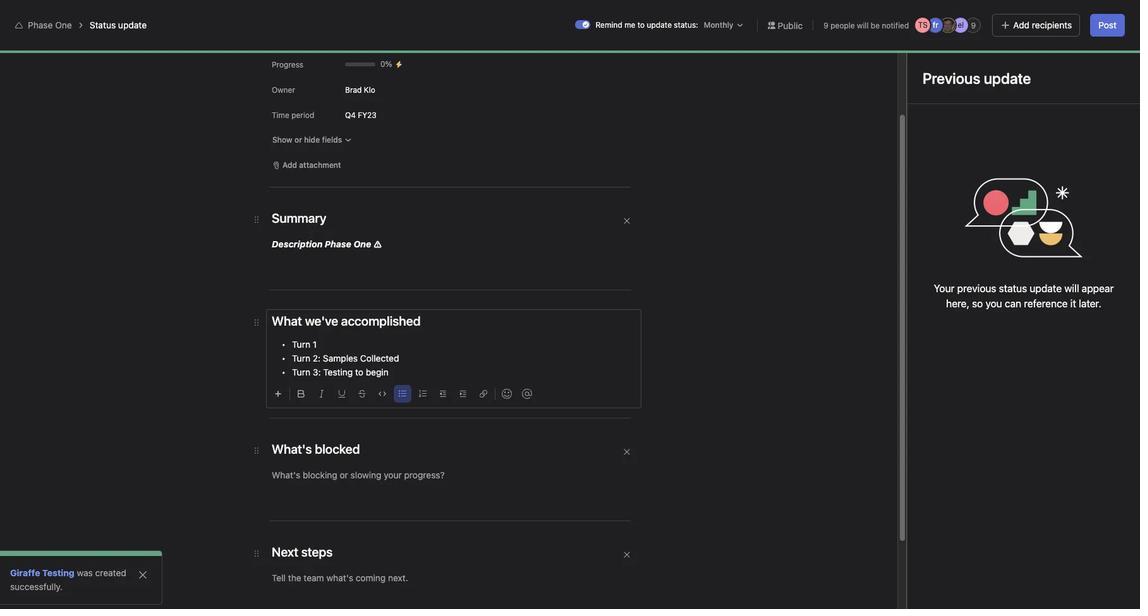 Task type: vqa. For each thing, say whether or not it's contained in the screenshot.
Action item popup button
no



Task type: locate. For each thing, give the bounding box(es) containing it.
2 vertical spatial section title text field
[[272, 544, 333, 562]]

ja left el
[[944, 20, 952, 30]]

goals up show options image
[[268, 39, 290, 50]]

one
[[55, 20, 72, 30], [354, 239, 371, 250]]

code image
[[379, 391, 386, 398]]

numbered list image
[[419, 391, 427, 398]]

1 vertical spatial turn
[[292, 353, 310, 364]]

list box
[[421, 5, 724, 25]]

remove section image
[[623, 217, 631, 225], [623, 449, 631, 456]]

0 horizontal spatial ja
[[944, 20, 952, 30]]

0 horizontal spatial add
[[283, 161, 297, 170]]

team
[[303, 39, 325, 50], [15, 561, 38, 571]]

you
[[986, 298, 1002, 310]]

9 left people
[[824, 21, 828, 30]]

this
[[606, 300, 621, 311]]

goals for sub-
[[483, 300, 505, 311]]

1 horizontal spatial add
[[1013, 20, 1030, 30]]

0 vertical spatial to
[[638, 20, 645, 30]]

add inside button
[[1013, 20, 1030, 30]]

collected
[[360, 353, 399, 364]]

0 horizontal spatial to
[[355, 367, 363, 378]]

1 track from the left
[[392, 188, 413, 199]]

1 vertical spatial description
[[359, 394, 413, 406]]

off track button
[[483, 183, 546, 205]]

off
[[501, 188, 514, 199]]

testing up invite
[[42, 568, 74, 579]]

1 horizontal spatial ja
[[1052, 49, 1060, 58]]

status update
[[90, 20, 147, 30]]

1 vertical spatial ja
[[1052, 49, 1060, 58]]

be
[[871, 21, 880, 30]]

0 vertical spatial team
[[303, 39, 325, 50]]

update left status:
[[647, 20, 672, 30]]

close image
[[138, 571, 148, 581]]

to right me
[[638, 20, 645, 30]]

notified
[[882, 21, 909, 30]]

add inside button
[[1040, 10, 1054, 20]]

2 section title text field from the top
[[272, 441, 360, 459]]

1 horizontal spatial description
[[359, 394, 413, 406]]

invite
[[35, 588, 58, 599]]

recipients
[[1032, 20, 1072, 30]]

1 horizontal spatial will
[[1065, 283, 1079, 295]]

track right off
[[517, 188, 538, 199]]

free
[[910, 6, 926, 15]]

progress.
[[650, 300, 688, 311]]

brad klo
[[345, 85, 375, 94]]

0 horizontal spatial testing
[[42, 568, 74, 579]]

ja
[[944, 20, 952, 30], [1052, 49, 1060, 58]]

testing inside turn 1 turn 2: samples collected turn 3: testing to begin
[[323, 367, 353, 378]]

1 horizontal spatial fr
[[1041, 49, 1047, 58]]

what's in my trial?
[[955, 10, 1021, 20]]

goal's
[[623, 300, 647, 311]]

off track
[[501, 188, 538, 199]]

show
[[272, 135, 292, 145]]

2 remove section image from the top
[[623, 449, 631, 456]]

0 vertical spatial section title text field
[[272, 313, 421, 331]]

0 horizontal spatial fr
[[933, 20, 938, 30]]

billing
[[1056, 10, 1077, 20]]

1 9 from the left
[[824, 21, 828, 30]]

testing
[[323, 367, 353, 378], [42, 568, 74, 579]]

update left this
[[575, 300, 603, 311]]

2 9 from the left
[[971, 21, 976, 30]]

1 vertical spatial phase
[[325, 239, 351, 250]]

to left begin
[[355, 367, 363, 378]]

info
[[1079, 10, 1093, 20]]

q4 fy23
[[345, 110, 377, 120]]

add inside popup button
[[283, 161, 297, 170]]

0 horizontal spatial track
[[392, 188, 413, 199]]

to left automatically
[[507, 300, 516, 311]]

will left be
[[857, 21, 869, 30]]

0 vertical spatial turn
[[292, 339, 310, 350]]

my
[[207, 39, 220, 50]]

team inside dropdown button
[[15, 561, 38, 571]]

9 for 9 people will be notified
[[824, 21, 828, 30]]

1 vertical spatial one
[[354, 239, 371, 250]]

link image
[[480, 391, 487, 398]]

1 remove section image from the top
[[623, 217, 631, 225]]

goals right use on the left of the page
[[483, 300, 505, 311]]

fr right the bk
[[1041, 49, 1047, 58]]

0 horizontal spatial goals
[[268, 39, 290, 50]]

2 vertical spatial to
[[355, 367, 363, 378]]

1 horizontal spatial 9
[[971, 21, 976, 30]]

will
[[857, 21, 869, 30], [1065, 283, 1079, 295]]

on
[[378, 188, 389, 199]]

1 horizontal spatial team
[[303, 39, 325, 50]]

add attachment
[[283, 161, 341, 170]]

your
[[934, 283, 955, 295]]

1 horizontal spatial ts
[[1026, 49, 1036, 58]]

0 horizontal spatial one
[[55, 20, 72, 30]]

italics image
[[318, 391, 325, 398]]

0.00
[[375, 245, 401, 260]]

add
[[1040, 10, 1054, 20], [1013, 20, 1030, 30], [283, 161, 297, 170]]

2 horizontal spatial to
[[638, 20, 645, 30]]

0 horizontal spatial team
[[15, 561, 38, 571]]

update up the reference
[[1030, 283, 1062, 295]]

show or hide fields
[[272, 135, 342, 145]]

1 horizontal spatial phase
[[325, 239, 351, 250]]

status
[[90, 20, 116, 30]]

reference
[[1024, 298, 1068, 310]]

0 vertical spatial testing
[[323, 367, 353, 378]]

use
[[446, 300, 462, 311]]

goals inside 'my workspace goals' link
[[268, 39, 290, 50]]

update right status
[[118, 20, 147, 30]]

1 vertical spatial ts
[[1026, 49, 1036, 58]]

1
[[313, 339, 317, 350]]

at
[[444, 188, 453, 199]]

0%
[[380, 59, 392, 69]]

at mention image
[[522, 389, 532, 399]]

at risk button
[[426, 183, 478, 205]]

turn left 1
[[292, 339, 310, 350]]

one left the ⚠️
[[354, 239, 371, 250]]

goals
[[268, 39, 290, 50], [483, 300, 505, 311]]

1 vertical spatial will
[[1065, 283, 1079, 295]]

time
[[272, 111, 289, 120]]

0 vertical spatial ts
[[918, 20, 928, 30]]

turn left "2:"
[[292, 353, 310, 364]]

1 vertical spatial fr
[[1041, 49, 1047, 58]]

1 horizontal spatial testing
[[323, 367, 353, 378]]

phase up home
[[28, 20, 53, 30]]

klo
[[364, 85, 375, 94]]

time period
[[272, 111, 314, 120]]

sprint
[[327, 39, 352, 50]]

turn left 3:
[[292, 367, 310, 378]]

switch
[[575, 20, 591, 29]]

description phase one ⚠️
[[272, 239, 382, 250]]

description
[[272, 239, 323, 250], [359, 394, 413, 406]]

1 horizontal spatial track
[[517, 188, 538, 199]]

left
[[930, 15, 942, 24]]

previous update
[[923, 70, 1031, 87]]

1 horizontal spatial to
[[507, 300, 516, 311]]

0 vertical spatial description
[[272, 239, 323, 250]]

emoji image
[[502, 389, 512, 399]]

2 turn from the top
[[292, 353, 310, 364]]

bold image
[[298, 391, 305, 398]]

⚠️
[[373, 239, 382, 250]]

1 vertical spatial testing
[[42, 568, 74, 579]]

period
[[291, 111, 314, 120]]

samples
[[323, 353, 358, 364]]

phase left the ⚠️
[[325, 239, 351, 250]]

was created successfully.
[[10, 568, 126, 593]]

team button
[[0, 559, 38, 574]]

Section title text field
[[272, 313, 421, 331], [272, 441, 360, 459], [272, 544, 333, 562]]

team left sprint
[[303, 39, 325, 50]]

0 horizontal spatial description
[[272, 239, 323, 250]]

successfully.
[[10, 582, 62, 593]]

1 vertical spatial goals
[[483, 300, 505, 311]]

one up 'home' link
[[55, 20, 72, 30]]

to
[[638, 20, 645, 30], [507, 300, 516, 311], [355, 367, 363, 378]]

9 down 'what's'
[[971, 21, 976, 30]]

add recipients button
[[992, 14, 1080, 37]]

workspace
[[222, 39, 266, 50]]

2 vertical spatial turn
[[292, 367, 310, 378]]

giraffe testing
[[10, 568, 74, 579]]

testing down 'samples'
[[323, 367, 353, 378]]

phase
[[28, 20, 53, 30], [325, 239, 351, 250]]

ja left 10
[[1052, 49, 1060, 58]]

ts right the bk
[[1026, 49, 1036, 58]]

description down begin
[[359, 394, 413, 406]]

ts
[[918, 20, 928, 30], [1026, 49, 1036, 58]]

post
[[1099, 20, 1117, 30]]

update
[[118, 20, 147, 30], [647, 20, 672, 30], [1030, 283, 1062, 295], [575, 300, 603, 311]]

monthly
[[704, 20, 734, 30]]

track for on track
[[392, 188, 413, 199]]

fr down trial
[[933, 20, 938, 30]]

0 horizontal spatial 9
[[824, 21, 828, 30]]

team up the successfully.
[[15, 561, 38, 571]]

will up it
[[1065, 283, 1079, 295]]

0 vertical spatial remove section image
[[623, 217, 631, 225]]

0 vertical spatial will
[[857, 21, 869, 30]]

on track
[[378, 188, 413, 199]]

1 horizontal spatial goals
[[483, 300, 505, 311]]

brad
[[345, 85, 362, 94]]

0 vertical spatial goals
[[268, 39, 290, 50]]

track right on at the left of the page
[[392, 188, 413, 199]]

giraffe testing link
[[10, 568, 74, 579]]

what's
[[955, 10, 980, 20]]

0 horizontal spatial phase
[[28, 20, 53, 30]]

can
[[1005, 298, 1021, 310]]

what's in my trial? button
[[949, 6, 1026, 24]]

1 vertical spatial section title text field
[[272, 441, 360, 459]]

2 track from the left
[[517, 188, 538, 199]]

ts left left
[[918, 20, 928, 30]]

increase list indent image
[[459, 391, 467, 398]]

show options image
[[275, 56, 285, 66]]

2 horizontal spatial add
[[1040, 10, 1054, 20]]

description down section title text box at top left
[[272, 239, 323, 250]]

0 vertical spatial phase
[[28, 20, 53, 30]]

me
[[624, 20, 635, 30]]

9
[[824, 21, 828, 30], [971, 21, 976, 30]]

3 turn from the top
[[292, 367, 310, 378]]

add for add recipients
[[1013, 20, 1030, 30]]

1 vertical spatial team
[[15, 561, 38, 571]]

1 vertical spatial to
[[507, 300, 516, 311]]

2:
[[313, 353, 321, 364]]

toolbar
[[269, 380, 641, 403]]

1 vertical spatial remove section image
[[623, 449, 631, 456]]

1 horizontal spatial one
[[354, 239, 371, 250]]



Task type: describe. For each thing, give the bounding box(es) containing it.
in
[[982, 10, 988, 20]]

add billing info
[[1040, 10, 1093, 20]]

fields
[[322, 135, 342, 145]]

phase one link
[[28, 20, 72, 30]]

remove section image for 2nd section title text field from the bottom of the page
[[623, 449, 631, 456]]

status
[[999, 283, 1027, 295]]

appear
[[1082, 283, 1114, 295]]

days
[[911, 15, 928, 24]]

add recipients
[[1013, 20, 1072, 30]]

9 for 9
[[971, 21, 976, 30]]

team for team
[[15, 561, 38, 571]]

team sprint goal link
[[303, 38, 373, 52]]

automatically
[[518, 300, 572, 311]]

1 turn from the top
[[292, 339, 310, 350]]

Section title text field
[[272, 210, 326, 228]]

team for team sprint goal
[[303, 39, 325, 50]]

1 section title text field from the top
[[272, 313, 421, 331]]

decrease list indent image
[[439, 391, 447, 398]]

my workspace goals link
[[207, 38, 290, 52]]

my
[[990, 10, 1001, 20]]

home link
[[8, 39, 144, 59]]

on track button
[[359, 183, 421, 205]]

share
[[1099, 49, 1119, 58]]

people
[[831, 21, 855, 30]]

attachment
[[299, 161, 341, 170]]

status:
[[674, 20, 698, 30]]

created
[[95, 568, 126, 579]]

share button
[[1083, 45, 1125, 63]]

public
[[778, 20, 803, 31]]

0 likes. click to like this task image
[[293, 56, 303, 66]]

goal
[[354, 39, 373, 50]]

giraffe
[[10, 568, 40, 579]]

free trial 17 days left
[[901, 6, 942, 24]]

0 horizontal spatial will
[[857, 21, 869, 30]]

17
[[901, 15, 909, 24]]

add billing info button
[[1034, 6, 1098, 24]]

my workspace goals
[[207, 39, 290, 50]]

el
[[958, 20, 964, 30]]

description for description phase one ⚠️
[[272, 239, 323, 250]]

begin
[[366, 367, 389, 378]]

phase one
[[28, 20, 72, 30]]

0 vertical spatial ja
[[944, 20, 952, 30]]

0 vertical spatial fr
[[933, 20, 938, 30]]

hide
[[304, 135, 320, 145]]

invite button
[[12, 582, 66, 605]]

previous
[[957, 283, 996, 295]]

progress
[[272, 60, 303, 70]]

so
[[972, 298, 983, 310]]

show or hide fields button
[[267, 131, 358, 149]]

add for add attachment
[[283, 161, 297, 170]]

trial?
[[1003, 10, 1021, 20]]

here,
[[946, 298, 969, 310]]

remind
[[596, 20, 622, 30]]

use sub-goals to automatically update this goal's progress.
[[446, 300, 688, 311]]

insert an object image
[[274, 391, 282, 398]]

9 people will be notified
[[824, 21, 909, 30]]

trial
[[928, 6, 942, 15]]

related work
[[359, 514, 420, 525]]

risk
[[455, 188, 470, 199]]

10
[[1065, 49, 1073, 58]]

home
[[33, 43, 57, 54]]

strikethrough image
[[358, 391, 366, 398]]

goals for workspace
[[268, 39, 290, 50]]

underline image
[[338, 391, 346, 398]]

sub-
[[464, 300, 483, 311]]

add attachment button
[[267, 157, 347, 174]]

update inside your previous status update will appear here, so you can reference it later.
[[1030, 283, 1062, 295]]

description for description
[[359, 394, 413, 406]]

3:
[[313, 367, 321, 378]]

fy23
[[358, 110, 377, 120]]

3 section title text field from the top
[[272, 544, 333, 562]]

remove section image
[[623, 552, 631, 559]]

Goal name text field
[[349, 97, 933, 142]]

at risk
[[444, 188, 470, 199]]

will inside your previous status update will appear here, so you can reference it later.
[[1065, 283, 1079, 295]]

to inside turn 1 turn 2: samples collected turn 3: testing to begin
[[355, 367, 363, 378]]

remove section image for section title text box at top left
[[623, 217, 631, 225]]

phase one
[[207, 53, 269, 68]]

team sprint goal
[[303, 39, 373, 50]]

track for off track
[[517, 188, 538, 199]]

owner
[[272, 85, 295, 95]]

bulleted list image
[[399, 391, 406, 398]]

bk
[[1013, 49, 1023, 58]]

add for add billing info
[[1040, 10, 1054, 20]]

0 vertical spatial one
[[55, 20, 72, 30]]

turn 1 turn 2: samples collected turn 3: testing to begin
[[292, 339, 399, 378]]

remind me to update status:
[[596, 20, 698, 30]]

0 horizontal spatial ts
[[918, 20, 928, 30]]

q4
[[345, 110, 356, 120]]

it
[[1070, 298, 1076, 310]]



